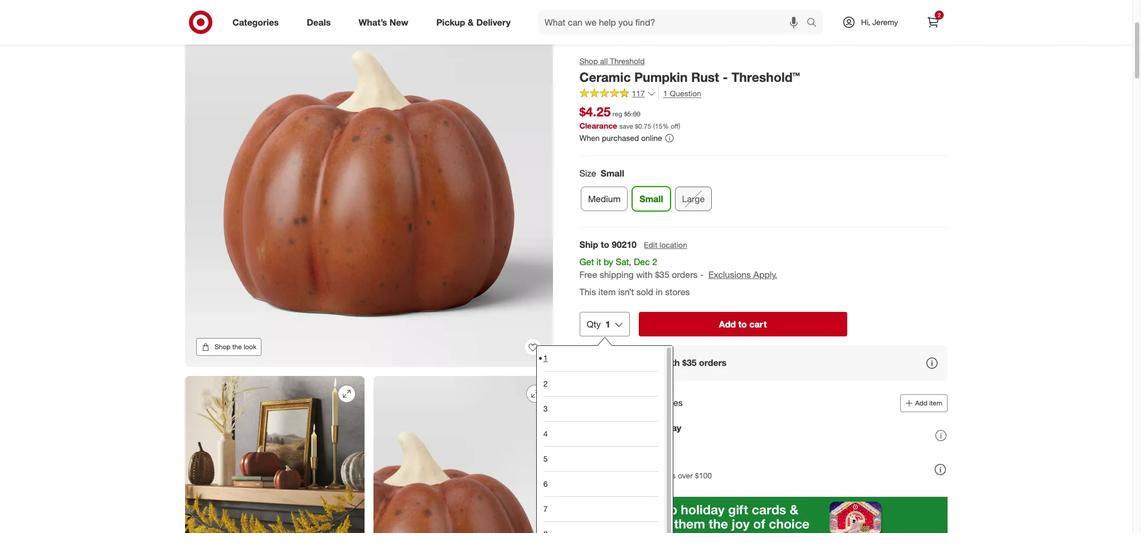 Task type: vqa. For each thing, say whether or not it's contained in the screenshot.
9
no



Task type: locate. For each thing, give the bounding box(es) containing it.
0 vertical spatial orders
[[672, 269, 698, 280]]

2 link right jeremy
[[921, 10, 945, 35]]

$35 inside button
[[683, 357, 697, 369]]

add inside button
[[719, 319, 736, 330]]

0 vertical spatial item
[[599, 286, 616, 298]]

with right ships
[[662, 357, 680, 369]]

5
[[544, 454, 548, 464]]

1 vertical spatial to
[[739, 319, 747, 330]]

0 horizontal spatial small
[[601, 168, 625, 179]]

0 horizontal spatial $35
[[655, 269, 670, 280]]

shop
[[580, 56, 598, 66], [215, 343, 230, 351]]

threshold™
[[732, 69, 800, 85]]

this
[[580, 286, 596, 298]]

shop for shop all threshold ceramic pumpkin rust - threshold™
[[580, 56, 598, 66]]

isn't
[[619, 286, 634, 298]]

add for add to cart
[[719, 319, 736, 330]]

- inside 'shop all threshold ceramic pumpkin rust - threshold™'
[[723, 69, 728, 85]]

deals link
[[297, 10, 345, 35]]

1 vertical spatial 1
[[606, 319, 611, 330]]

1 horizontal spatial to
[[739, 319, 747, 330]]

5%
[[625, 423, 638, 434]]

2 horizontal spatial 1
[[664, 88, 668, 98]]

pickup & delivery link
[[427, 10, 525, 35]]

shop inside 'shop all threshold ceramic pumpkin rust - threshold™'
[[580, 56, 598, 66]]

0 horizontal spatial with
[[636, 269, 653, 280]]

1 vertical spatial 2 link
[[544, 371, 658, 396]]

orders inside get it by sat, dec 2 free shipping with $35 orders - exclusions apply.
[[672, 269, 698, 280]]

0 vertical spatial 1
[[664, 88, 668, 98]]

item
[[599, 286, 616, 298], [930, 399, 943, 407]]

1 right qty
[[606, 319, 611, 330]]

- inside get it by sat, dec 2 free shipping with $35 orders - exclusions apply.
[[700, 269, 704, 280]]

it
[[597, 256, 601, 268]]

0 vertical spatial -
[[723, 69, 728, 85]]

add item button
[[900, 394, 948, 412]]

add for add item
[[915, 399, 928, 407]]

add inside button
[[915, 399, 928, 407]]

0 vertical spatial with
[[636, 269, 653, 280]]

to inside button
[[739, 319, 747, 330]]

1 question link
[[659, 87, 702, 100]]

2 up 3 at the bottom left of the page
[[544, 379, 548, 388]]

free
[[580, 269, 597, 280]]

small inside small link
[[640, 193, 663, 205]]

1 vertical spatial item
[[930, 399, 943, 407]]

save 5% every day
[[602, 423, 682, 434]]

3
[[544, 404, 548, 413]]

0 vertical spatial add
[[719, 319, 736, 330]]

save
[[602, 423, 622, 434]]

$5.00
[[624, 110, 641, 118]]

1 2 3 4 5 6 7
[[544, 353, 548, 514]]

1 vertical spatial 2
[[653, 256, 658, 268]]

2 link up eligible
[[544, 371, 658, 396]]

$
[[635, 122, 639, 131]]

shop all threshold ceramic pumpkin rust - threshold™
[[580, 56, 800, 85]]

group
[[579, 167, 948, 216]]

off
[[671, 122, 679, 131]]

0 horizontal spatial item
[[599, 286, 616, 298]]

0 horizontal spatial add
[[719, 319, 736, 330]]

1 vertical spatial -
[[700, 269, 704, 280]]

shop the look link
[[196, 338, 261, 356]]

- left exclusions
[[700, 269, 704, 280]]

threshold
[[610, 56, 645, 66]]

2 right dec
[[653, 256, 658, 268]]

to left cart
[[739, 319, 747, 330]]

ceramic pumpkin rust - threshold™, 1 of 10 image
[[185, 0, 553, 367]]

1 for 1 2 3 4 5 6 7
[[544, 353, 548, 363]]

0 vertical spatial to
[[601, 239, 610, 250]]

orders up stores
[[672, 269, 698, 280]]

2 link
[[921, 10, 945, 35], [544, 371, 658, 396]]

$35 right ships
[[683, 357, 697, 369]]

)
[[679, 122, 681, 131]]

1 horizontal spatial $35
[[683, 357, 697, 369]]

edit
[[644, 240, 658, 250]]

ship to 90210
[[580, 239, 637, 250]]

small left "large"
[[640, 193, 663, 205]]

0 horizontal spatial to
[[601, 239, 610, 250]]

search button
[[801, 10, 828, 37]]

1 horizontal spatial add
[[915, 399, 928, 407]]

ceramic pumpkin rust - threshold™, 2 of 10 image
[[185, 376, 365, 533]]

1 horizontal spatial 2
[[653, 256, 658, 268]]

1 horizontal spatial -
[[723, 69, 728, 85]]

location
[[660, 240, 688, 250]]

to for cart
[[739, 319, 747, 330]]

117 link
[[580, 87, 656, 101]]

small link
[[632, 187, 670, 211]]

1 vertical spatial $35
[[683, 357, 697, 369]]

2 vertical spatial 2
[[544, 379, 548, 388]]

1 for 1 question
[[664, 88, 668, 98]]

$35
[[655, 269, 670, 280], [683, 357, 697, 369]]

orders right on
[[653, 471, 676, 481]]

to right ship
[[601, 239, 610, 250]]

orders down add to cart button
[[699, 357, 727, 369]]

1 horizontal spatial small
[[640, 193, 663, 205]]

1 horizontal spatial shop
[[580, 56, 598, 66]]

on
[[642, 471, 651, 481]]

$35 up in
[[655, 269, 670, 280]]

add
[[719, 319, 736, 330], [915, 399, 928, 407]]

rust
[[691, 69, 719, 85]]

shop left the
[[215, 343, 230, 351]]

1 inside 1 question link
[[664, 88, 668, 98]]

1 down pumpkin
[[664, 88, 668, 98]]

small right the size
[[601, 168, 625, 179]]

when
[[580, 133, 600, 143]]

over
[[678, 471, 693, 481]]

edit location button
[[644, 239, 688, 251]]

0 horizontal spatial 2
[[544, 379, 548, 388]]

1 vertical spatial small
[[640, 193, 663, 205]]

0 vertical spatial $35
[[655, 269, 670, 280]]

2 right jeremy
[[938, 12, 941, 18]]

0 vertical spatial small
[[601, 168, 625, 179]]

get it by sat, dec 2 free shipping with $35 orders - exclusions apply.
[[580, 256, 778, 280]]

0 horizontal spatial 2 link
[[544, 371, 658, 396]]

every
[[641, 423, 664, 434]]

1 vertical spatial shop
[[215, 343, 230, 351]]

look
[[244, 343, 256, 351]]

shop for shop the look
[[215, 343, 230, 351]]

0 vertical spatial 2 link
[[921, 10, 945, 35]]

apply.
[[754, 269, 778, 280]]

for
[[633, 398, 644, 409]]

1 vertical spatial orders
[[699, 357, 727, 369]]

purchased
[[602, 133, 639, 143]]

1 vertical spatial with
[[662, 357, 680, 369]]

$35 inside get it by sat, dec 2 free shipping with $35 orders - exclusions apply.
[[655, 269, 670, 280]]

1 vertical spatial add
[[915, 399, 928, 407]]

cart
[[750, 319, 767, 330]]

when purchased online
[[580, 133, 662, 143]]

add item
[[915, 399, 943, 407]]

1 horizontal spatial with
[[662, 357, 680, 369]]

affirm
[[620, 471, 640, 481]]

edit location
[[644, 240, 688, 250]]

what's new
[[359, 16, 408, 28]]

to
[[601, 239, 610, 250], [739, 319, 747, 330]]

What can we help you find? suggestions appear below search field
[[538, 10, 809, 35]]

1 up 3 at the bottom left of the page
[[544, 353, 548, 363]]

only ships with $35 orders button
[[580, 345, 948, 381]]

with down dec
[[636, 269, 653, 280]]

2 vertical spatial 1
[[544, 353, 548, 363]]

- right rust
[[723, 69, 728, 85]]

1 horizontal spatial item
[[930, 399, 943, 407]]

with
[[636, 269, 653, 280], [662, 357, 680, 369]]

1 question
[[664, 88, 702, 98]]

size small
[[580, 168, 625, 179]]

deals
[[307, 16, 331, 28]]

ship
[[580, 239, 599, 250]]

shop the look
[[215, 343, 256, 351]]

0 vertical spatial shop
[[580, 56, 598, 66]]

day
[[666, 423, 682, 434]]

group containing size
[[579, 167, 948, 216]]

new
[[390, 16, 408, 28]]

0 horizontal spatial 1
[[544, 353, 548, 363]]

qty 1
[[587, 319, 611, 330]]

0 horizontal spatial shop
[[215, 343, 230, 351]]

ceramic
[[580, 69, 631, 85]]

reg
[[613, 110, 623, 118]]

item inside button
[[930, 399, 943, 407]]

0 horizontal spatial -
[[700, 269, 704, 280]]

shop left all
[[580, 56, 598, 66]]

0 vertical spatial 2
[[938, 12, 941, 18]]



Task type: describe. For each thing, give the bounding box(es) containing it.
qty
[[587, 319, 601, 330]]

pumpkin
[[635, 69, 688, 85]]

$4.25 reg $5.00 clearance save $ 0.75 ( 15 % off )
[[580, 103, 681, 131]]

with affirm on orders over $100
[[602, 471, 712, 481]]

0.75
[[639, 122, 652, 131]]

stores
[[665, 286, 690, 298]]

15
[[655, 122, 663, 131]]

2 horizontal spatial 2
[[938, 12, 941, 18]]

online
[[641, 133, 662, 143]]

this item isn't sold in stores
[[580, 286, 690, 298]]

question
[[670, 88, 702, 98]]

sold
[[637, 286, 654, 298]]

size
[[580, 168, 596, 179]]

advertisement region
[[580, 497, 948, 533]]

in
[[656, 286, 663, 298]]

only ships with $35 orders
[[615, 357, 727, 369]]

5 link
[[544, 446, 658, 471]]

%
[[663, 122, 669, 131]]

to for 90210
[[601, 239, 610, 250]]

what's new link
[[349, 10, 422, 35]]

2 inside get it by sat, dec 2 free shipping with $35 orders - exclusions apply.
[[653, 256, 658, 268]]

large link
[[675, 187, 712, 211]]

jeremy
[[872, 17, 898, 27]]

medium link
[[581, 187, 628, 211]]

item for this
[[599, 286, 616, 298]]

orders inside button
[[699, 357, 727, 369]]

categories
[[232, 16, 279, 28]]

exclusions
[[709, 269, 751, 280]]

clearance
[[580, 121, 618, 131]]

&
[[468, 16, 474, 28]]

by
[[604, 256, 614, 268]]

pickup
[[436, 16, 465, 28]]

only
[[615, 357, 635, 369]]

2 vertical spatial orders
[[653, 471, 676, 481]]

3 link
[[544, 396, 658, 421]]

4 link
[[544, 421, 658, 446]]

eligible for registries
[[602, 398, 683, 409]]

$4.25
[[580, 103, 611, 119]]

1 link
[[544, 346, 658, 371]]

registries
[[646, 398, 683, 409]]

save
[[620, 122, 633, 131]]

7
[[544, 504, 548, 514]]

pickup & delivery
[[436, 16, 511, 28]]

exclusions apply. link
[[709, 269, 778, 280]]

search
[[801, 18, 828, 29]]

4
[[544, 429, 548, 438]]

7 link
[[544, 496, 658, 522]]

1 horizontal spatial 2 link
[[921, 10, 945, 35]]

with
[[602, 471, 618, 481]]

ships
[[637, 357, 660, 369]]

6
[[544, 479, 548, 489]]

sat,
[[616, 256, 632, 268]]

dec
[[634, 256, 650, 268]]

large
[[682, 193, 705, 205]]

90210
[[612, 239, 637, 250]]

get
[[580, 256, 594, 268]]

with inside only ships with $35 orders button
[[662, 357, 680, 369]]

ceramic pumpkin rust - threshold™, 3 of 10 image
[[373, 376, 553, 533]]

all
[[600, 56, 608, 66]]

what's
[[359, 16, 387, 28]]

add to cart
[[719, 319, 767, 330]]

delivery
[[476, 16, 511, 28]]

shipping
[[600, 269, 634, 280]]

categories link
[[223, 10, 293, 35]]

117
[[632, 89, 645, 98]]

1 horizontal spatial 1
[[606, 319, 611, 330]]

eligible
[[602, 398, 631, 409]]

(
[[653, 122, 655, 131]]

item for add
[[930, 399, 943, 407]]

add to cart button
[[639, 312, 847, 336]]

with inside get it by sat, dec 2 free shipping with $35 orders - exclusions apply.
[[636, 269, 653, 280]]



